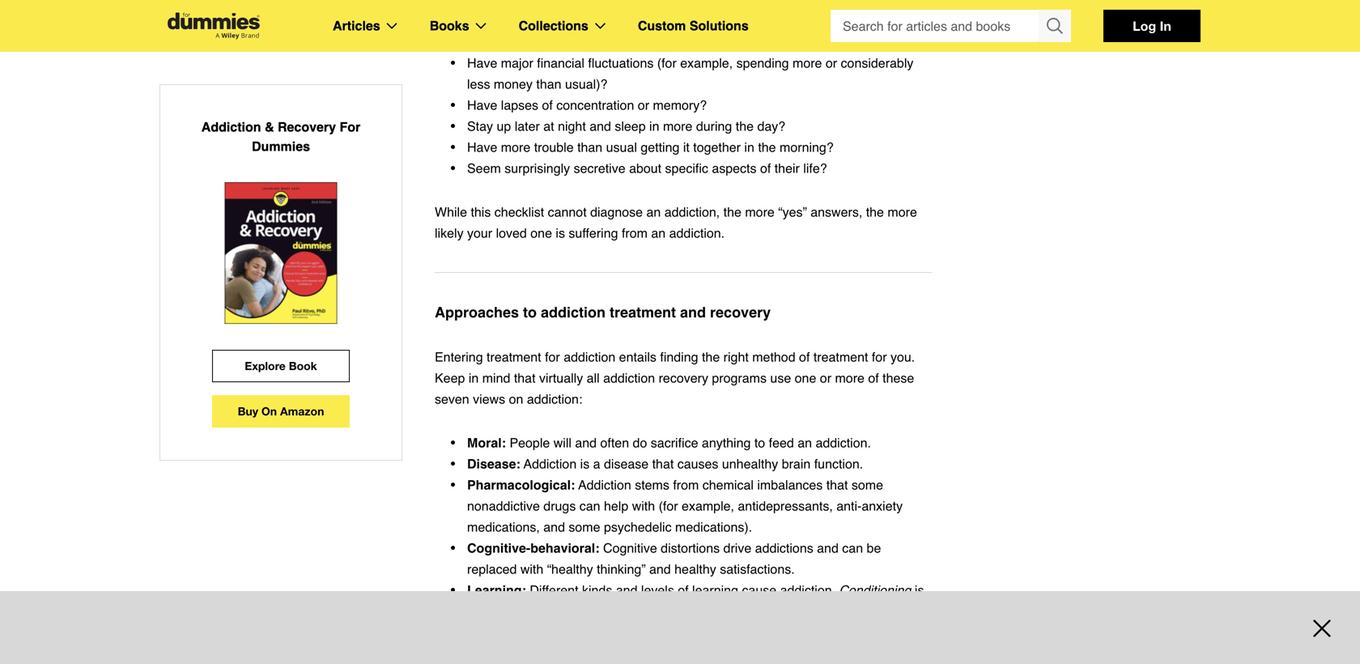 Task type: locate. For each thing, give the bounding box(es) containing it.
0 vertical spatial some
[[852, 478, 884, 493]]

in up getting at the top
[[650, 119, 660, 134]]

for left 'you.'
[[872, 350, 887, 365]]

an down 'addiction,'
[[652, 226, 666, 241]]

0 horizontal spatial that
[[514, 371, 536, 386]]

and up levels
[[650, 562, 671, 577]]

checklist
[[495, 205, 544, 220]]

0 vertical spatial addiction.
[[670, 226, 725, 241]]

addiction down entails
[[604, 371, 655, 386]]

with down cognitive-behavioral:
[[521, 562, 544, 577]]

example, down whom
[[681, 55, 733, 70]]

more left these
[[836, 371, 865, 386]]

0 vertical spatial from
[[634, 13, 660, 28]]

one right the loved
[[531, 226, 552, 241]]

the left the right
[[702, 350, 720, 365]]

or up the sleep at the left top of the page
[[638, 98, 650, 113]]

than down financial
[[537, 77, 562, 92]]

or
[[663, 13, 675, 28], [826, 55, 838, 70], [638, 98, 650, 113], [820, 371, 832, 386], [863, 604, 874, 619], [905, 604, 916, 619]]

of right 'method'
[[800, 350, 810, 365]]

their up "get"
[[784, 13, 809, 28]]

0 horizontal spatial recovery
[[659, 371, 709, 386]]

1 vertical spatial example,
[[682, 499, 735, 514]]

is important as it can be largely automatic and dominant, involving less or little or no thinking.
[[467, 583, 925, 640]]

addiction. up involving
[[781, 583, 836, 598]]

have down appear
[[467, 55, 498, 70]]

financial
[[537, 55, 585, 70]]

usual up meet?
[[813, 13, 844, 28]]

1 vertical spatial (for
[[659, 499, 679, 514]]

2 for from the left
[[872, 350, 887, 365]]

addiction stems from chemical imbalances that some nonaddictive drugs can help with (for example, antidepressants, anti-anxiety medications, and some psychedelic medications).
[[467, 478, 903, 535]]

2 horizontal spatial that
[[827, 478, 848, 493]]

with inside the addiction stems from chemical imbalances that some nonaddictive drugs can help with (for example, antidepressants, anti-anxiety medications, and some psychedelic medications).
[[632, 499, 655, 514]]

2 horizontal spatial addiction
[[579, 478, 632, 493]]

be down kinds
[[577, 604, 591, 619]]

can left help
[[580, 499, 601, 514]]

more down later
[[501, 140, 531, 155]]

is inside 'moral: people will and often do sacrifice anything to feed an addiction. disease: addiction is a disease that causes unhealthy brain function.'
[[581, 456, 590, 471]]

0 vertical spatial be
[[867, 541, 882, 556]]

0 vertical spatial that
[[514, 371, 536, 386]]

is right conditioning
[[915, 583, 925, 598]]

medications,
[[467, 520, 540, 535]]

1 vertical spatial one
[[795, 371, 817, 386]]

0 vertical spatial example,
[[681, 55, 733, 70]]

that up on
[[514, 371, 536, 386]]

or left little
[[863, 604, 874, 619]]

addiction up all at the left
[[564, 350, 616, 365]]

2 horizontal spatial can
[[843, 541, 864, 556]]

"yes"
[[779, 205, 807, 220]]

to right approaches
[[523, 304, 537, 321]]

help
[[604, 499, 629, 514]]

secretive
[[574, 161, 626, 176]]

1 vertical spatial addiction.
[[816, 435, 872, 450]]

will
[[554, 435, 572, 450]]

get
[[769, 34, 787, 49]]

function.
[[815, 456, 864, 471]]

the
[[736, 119, 754, 134], [759, 140, 777, 155], [724, 205, 742, 220], [867, 205, 885, 220], [702, 350, 720, 365]]

schedule?
[[847, 13, 906, 28]]

Search for articles and books text field
[[831, 10, 1041, 42]]

0 horizontal spatial with
[[521, 562, 544, 577]]

surprisingly
[[505, 161, 570, 176]]

than up secretive
[[578, 140, 603, 155]]

the right answers,
[[867, 205, 885, 220]]

a down collections
[[559, 34, 566, 49]]

addiction up help
[[579, 478, 632, 493]]

custom solutions link
[[638, 15, 749, 36]]

be inside is important as it can be largely automatic and dominant, involving less or little or no thinking.
[[577, 604, 591, 619]]

these
[[883, 371, 915, 386]]

learning
[[693, 583, 739, 598]]

addiction inside 'moral: people will and often do sacrifice anything to feed an addiction. disease: addiction is a disease that causes unhealthy brain function.'
[[524, 456, 577, 471]]

it inside is important as it can be largely automatic and dominant, involving less or little or no thinking.
[[542, 604, 549, 619]]

you.
[[891, 350, 916, 365]]

it up specific
[[684, 140, 690, 155]]

entering treatment for addiction entails finding the right method of treatment for you. keep in mind that virtually all addiction recovery programs use one or more of these seven views on addiction:
[[435, 350, 916, 407]]

some up anxiety
[[852, 478, 884, 493]]

solutions
[[690, 18, 749, 33]]

is left disease
[[581, 456, 590, 471]]

have
[[527, 34, 555, 49]]

and down the "thinking""
[[616, 583, 638, 598]]

entering
[[435, 350, 483, 365]]

addiction inside the addiction stems from chemical imbalances that some nonaddictive drugs can help with (for example, antidepressants, anti-anxiety medications, and some psychedelic medications).
[[579, 478, 632, 493]]

of right set
[[618, 34, 629, 49]]

right
[[724, 350, 749, 365]]

virtually
[[539, 371, 583, 386]]

likely
[[435, 226, 464, 241]]

be up conditioning
[[867, 541, 882, 556]]

0 vertical spatial (for
[[658, 55, 677, 70]]

1 horizontal spatial than
[[578, 140, 603, 155]]

1 horizontal spatial be
[[867, 541, 882, 556]]

more inside 'entering treatment for addiction entails finding the right method of treatment for you. keep in mind that virtually all addiction recovery programs use one or more of these seven views on addiction:'
[[836, 371, 865, 386]]

(for down the stems
[[659, 499, 679, 514]]

collections
[[519, 18, 589, 33]]

cognitive
[[604, 541, 658, 556]]

recovery up the right
[[710, 304, 771, 321]]

involving
[[782, 604, 833, 619]]

than
[[537, 77, 562, 92], [578, 140, 603, 155]]

and down drugs
[[544, 520, 565, 535]]

1 vertical spatial than
[[578, 140, 603, 155]]

group
[[831, 10, 1072, 42]]

people
[[510, 435, 550, 450]]

and up finding
[[680, 304, 706, 321]]

life?
[[804, 161, 828, 176]]

have up stay
[[467, 98, 498, 113]]

1 horizontal spatial it
[[684, 140, 690, 155]]

addictions
[[756, 541, 814, 556]]

buy on amazon link
[[212, 395, 350, 428]]

and right addictions
[[818, 541, 839, 556]]

addiction
[[202, 119, 261, 134], [524, 456, 577, 471], [579, 478, 632, 493]]

addiction. down 'addiction,'
[[670, 226, 725, 241]]

0 vertical spatial one
[[531, 226, 552, 241]]

can down anti-
[[843, 541, 864, 556]]

for
[[340, 119, 361, 134]]

an inside 'moral: people will and often do sacrifice anything to feed an addiction. disease: addiction is a disease that causes unhealthy brain function.'
[[798, 435, 813, 450]]

1 horizontal spatial for
[[872, 350, 887, 365]]

can down different
[[552, 604, 573, 619]]

an right diagnose
[[647, 205, 661, 220]]

1 vertical spatial can
[[843, 541, 864, 556]]

1 vertical spatial addiction
[[524, 456, 577, 471]]

that down function.
[[827, 478, 848, 493]]

addiction:
[[527, 392, 583, 407]]

1 horizontal spatial that
[[653, 456, 674, 471]]

and down learning
[[697, 604, 718, 619]]

0 vertical spatial usual
[[813, 13, 844, 28]]

1 horizontal spatial addiction
[[524, 456, 577, 471]]

the down day?
[[759, 140, 777, 155]]

2 horizontal spatial is
[[915, 583, 925, 598]]

concentration
[[557, 98, 635, 113]]

2 vertical spatial addiction
[[579, 478, 632, 493]]

1 horizontal spatial less
[[836, 604, 859, 619]]

0 vertical spatial it
[[684, 140, 690, 155]]

finding
[[661, 350, 699, 365]]

while
[[435, 205, 467, 220]]

or down meet?
[[826, 55, 838, 70]]

addiction. up function.
[[816, 435, 872, 450]]

1 horizontal spatial with
[[632, 499, 655, 514]]

a inside 'moral: people will and often do sacrifice anything to feed an addiction. disease: addiction is a disease that causes unhealthy brain function.'
[[594, 456, 601, 471]]

addiction down will
[[524, 456, 577, 471]]

0 horizontal spatial can
[[552, 604, 573, 619]]

0 horizontal spatial addiction
[[202, 119, 261, 134]]

with inside cognitive distortions drive addictions and can be replaced with "healthy thinking" and healthy satisfactions.
[[521, 562, 544, 577]]

example, inside the addiction stems from chemical imbalances that some nonaddictive drugs can help with (for example, antidepressants, anti-anxiety medications, and some psychedelic medications).
[[682, 499, 735, 514]]

seven
[[435, 392, 470, 407]]

0 horizontal spatial one
[[531, 226, 552, 241]]

1 vertical spatial be
[[577, 604, 591, 619]]

be
[[867, 541, 882, 556], [577, 604, 591, 619]]

0 vertical spatial their
[[784, 13, 809, 28]]

1 vertical spatial a
[[594, 456, 601, 471]]

with
[[632, 499, 655, 514], [521, 562, 544, 577]]

addiction up virtually
[[541, 304, 606, 321]]

addiction & recovery for dummies
[[202, 119, 361, 154]]

1 horizontal spatial is
[[581, 456, 590, 471]]

and down 'concentration' in the top left of the page
[[590, 119, 612, 134]]

a inside have unexplained absences from or inconsistencies in their usual schedule? appear to have a new set of friends whom you don't get to meet? have major financial fluctuations (for example, spending more or considerably less money than usual)? have lapses of concentration or memory? stay up later at night and sleep in more during the day? have more trouble than usual getting it together in the morning? seem surprisingly secretive about specific aspects of their life?
[[559, 34, 566, 49]]

0 vertical spatial less
[[467, 77, 490, 92]]

0 vertical spatial addiction
[[202, 119, 261, 134]]

0 horizontal spatial some
[[569, 520, 601, 535]]

a down often
[[594, 456, 601, 471]]

some up behavioral:
[[569, 520, 601, 535]]

0 vertical spatial than
[[537, 77, 562, 92]]

amazon
[[280, 405, 324, 418]]

that up the stems
[[653, 456, 674, 471]]

1 horizontal spatial one
[[795, 371, 817, 386]]

some
[[852, 478, 884, 493], [569, 520, 601, 535]]

0 horizontal spatial for
[[545, 350, 560, 365]]

from
[[634, 13, 660, 28], [622, 226, 648, 241], [673, 478, 699, 493]]

psychedelic
[[604, 520, 672, 535]]

0 vertical spatial is
[[556, 226, 565, 241]]

less inside is important as it can be largely automatic and dominant, involving less or little or no thinking.
[[836, 604, 859, 619]]

is down cannot
[[556, 226, 565, 241]]

to right "get"
[[791, 34, 802, 49]]

medications).
[[676, 520, 753, 535]]

1 vertical spatial that
[[653, 456, 674, 471]]

2 vertical spatial an
[[798, 435, 813, 450]]

use
[[771, 371, 792, 386]]

recovery down finding
[[659, 371, 709, 386]]

2 vertical spatial from
[[673, 478, 699, 493]]

for up virtually
[[545, 350, 560, 365]]

0 horizontal spatial it
[[542, 604, 549, 619]]

usual
[[813, 13, 844, 28], [606, 140, 637, 155]]

have up appear
[[467, 13, 498, 28]]

to left feed
[[755, 435, 766, 450]]

this
[[471, 205, 491, 220]]

treatment left 'you.'
[[814, 350, 869, 365]]

addiction left "&" on the top left of page
[[202, 119, 261, 134]]

of right aspects in the right top of the page
[[761, 161, 771, 176]]

is inside while this checklist cannot diagnose an addiction, the more "yes" answers, the more likely your loved one is suffering from an addiction.
[[556, 226, 565, 241]]

that inside 'entering treatment for addiction entails finding the right method of treatment for you. keep in mind that virtually all addiction recovery programs use one or more of these seven views on addiction:'
[[514, 371, 536, 386]]

diagnose
[[591, 205, 643, 220]]

cognitive-behavioral:
[[467, 541, 600, 556]]

1 vertical spatial it
[[542, 604, 549, 619]]

more left "yes"
[[746, 205, 775, 220]]

addiction inside addiction & recovery for dummies
[[202, 119, 261, 134]]

or right 'use'
[[820, 371, 832, 386]]

from down diagnose
[[622, 226, 648, 241]]

treatment up entails
[[610, 304, 676, 321]]

entails
[[619, 350, 657, 365]]

0 vertical spatial a
[[559, 34, 566, 49]]

log in link
[[1104, 10, 1201, 42]]

less left money
[[467, 77, 490, 92]]

aspects
[[712, 161, 757, 176]]

0 horizontal spatial a
[[559, 34, 566, 49]]

in inside 'entering treatment for addiction entails finding the right method of treatment for you. keep in mind that virtually all addiction recovery programs use one or more of these seven views on addiction:'
[[469, 371, 479, 386]]

one right 'use'
[[795, 371, 817, 386]]

treatment up mind at the bottom left
[[487, 350, 542, 365]]

can inside cognitive distortions drive addictions and can be replaced with "healthy thinking" and healthy satisfactions.
[[843, 541, 864, 556]]

of left these
[[869, 371, 880, 386]]

antidepressants,
[[738, 499, 833, 514]]

2 vertical spatial that
[[827, 478, 848, 493]]

important
[[467, 604, 521, 619]]

2 vertical spatial can
[[552, 604, 573, 619]]

1 horizontal spatial can
[[580, 499, 601, 514]]

or inside 'entering treatment for addiction entails finding the right method of treatment for you. keep in mind that virtually all addiction recovery programs use one or more of these seven views on addiction:'
[[820, 371, 832, 386]]

0 vertical spatial can
[[580, 499, 601, 514]]

together
[[694, 140, 741, 155]]

recovery
[[278, 119, 336, 134]]

is
[[556, 226, 565, 241], [581, 456, 590, 471], [915, 583, 925, 598]]

0 horizontal spatial less
[[467, 77, 490, 92]]

1 horizontal spatial a
[[594, 456, 601, 471]]

0 vertical spatial with
[[632, 499, 655, 514]]

new
[[570, 34, 594, 49]]

1 vertical spatial with
[[521, 562, 544, 577]]

example, up the medications).
[[682, 499, 735, 514]]

in left mind at the bottom left
[[469, 371, 479, 386]]

1 vertical spatial less
[[836, 604, 859, 619]]

stay
[[467, 119, 493, 134]]

in
[[1161, 18, 1172, 34]]

with up psychedelic
[[632, 499, 655, 514]]

largely
[[595, 604, 633, 619]]

1 vertical spatial recovery
[[659, 371, 709, 386]]

0 horizontal spatial is
[[556, 226, 565, 241]]

have up seem
[[467, 140, 498, 155]]

(for down friends
[[658, 55, 677, 70]]

from down causes
[[673, 478, 699, 493]]

it inside have unexplained absences from or inconsistencies in their usual schedule? appear to have a new set of friends whom you don't get to meet? have major financial fluctuations (for example, spending more or considerably less money than usual)? have lapses of concentration or memory? stay up later at night and sleep in more during the day? have more trouble than usual getting it together in the morning? seem surprisingly secretive about specific aspects of their life?
[[684, 140, 690, 155]]

an up "brain"
[[798, 435, 813, 450]]

it right as
[[542, 604, 549, 619]]

specific
[[666, 161, 709, 176]]

1 vertical spatial from
[[622, 226, 648, 241]]

during
[[697, 119, 733, 134]]

1 vertical spatial is
[[581, 456, 590, 471]]

automatic
[[637, 604, 693, 619]]

drugs
[[544, 499, 576, 514]]

usual down the sleep at the left top of the page
[[606, 140, 637, 155]]

more down memory?
[[663, 119, 693, 134]]

0 horizontal spatial usual
[[606, 140, 637, 155]]

and
[[590, 119, 612, 134], [680, 304, 706, 321], [575, 435, 597, 450], [544, 520, 565, 535], [818, 541, 839, 556], [650, 562, 671, 577], [616, 583, 638, 598], [697, 604, 718, 619]]

and right will
[[575, 435, 597, 450]]

do
[[633, 435, 648, 450]]

2 vertical spatial is
[[915, 583, 925, 598]]

2 have from the top
[[467, 55, 498, 70]]

mind
[[483, 371, 511, 386]]

1 horizontal spatial recovery
[[710, 304, 771, 321]]

fluctuations
[[588, 55, 654, 70]]

day?
[[758, 119, 786, 134]]

their left the life?
[[775, 161, 800, 176]]

2 vertical spatial addiction.
[[781, 583, 836, 598]]

1 vertical spatial some
[[569, 520, 601, 535]]

more right answers,
[[888, 205, 918, 220]]

less down conditioning
[[836, 604, 859, 619]]

0 horizontal spatial be
[[577, 604, 591, 619]]

from up friends
[[634, 13, 660, 28]]

replaced
[[467, 562, 517, 577]]

disease
[[604, 456, 649, 471]]



Task type: describe. For each thing, give the bounding box(es) containing it.
example, inside have unexplained absences from or inconsistencies in their usual schedule? appear to have a new set of friends whom you don't get to meet? have major financial fluctuations (for example, spending more or considerably less money than usual)? have lapses of concentration or memory? stay up later at night and sleep in more during the day? have more trouble than usual getting it together in the morning? seem surprisingly secretive about specific aspects of their life?
[[681, 55, 733, 70]]

as
[[525, 604, 539, 619]]

that inside the addiction stems from chemical imbalances that some nonaddictive drugs can help with (for example, antidepressants, anti-anxiety medications, and some psychedelic medications).
[[827, 478, 848, 493]]

addiction for addiction & recovery for dummies
[[202, 119, 261, 134]]

loved
[[496, 226, 527, 241]]

satisfactions.
[[720, 562, 795, 577]]

less inside have unexplained absences from or inconsistencies in their usual schedule? appear to have a new set of friends whom you don't get to meet? have major financial fluctuations (for example, spending more or considerably less money than usual)? have lapses of concentration or memory? stay up later at night and sleep in more during the day? have more trouble than usual getting it together in the morning? seem surprisingly secretive about specific aspects of their life?
[[467, 77, 490, 92]]

approaches
[[435, 304, 519, 321]]

2 horizontal spatial treatment
[[814, 350, 869, 365]]

1 have from the top
[[467, 13, 498, 28]]

open article categories image
[[387, 23, 398, 29]]

set
[[597, 34, 614, 49]]

1 horizontal spatial treatment
[[610, 304, 676, 321]]

spending
[[737, 55, 789, 70]]

little
[[878, 604, 901, 619]]

recovery inside 'entering treatment for addiction entails finding the right method of treatment for you. keep in mind that virtually all addiction recovery programs use one or more of these seven views on addiction:'
[[659, 371, 709, 386]]

is inside is important as it can be largely automatic and dominant, involving less or little or no thinking.
[[915, 583, 925, 598]]

healthy
[[675, 562, 717, 577]]

answers,
[[811, 205, 863, 220]]

and inside the addiction stems from chemical imbalances that some nonaddictive drugs can help with (for example, antidepressants, anti-anxiety medications, and some psychedelic medications).
[[544, 520, 565, 535]]

method
[[753, 350, 796, 365]]

0 vertical spatial an
[[647, 205, 661, 220]]

and inside have unexplained absences from or inconsistencies in their usual schedule? appear to have a new set of friends whom you don't get to meet? have major financial fluctuations (for example, spending more or considerably less money than usual)? have lapses of concentration or memory? stay up later at night and sleep in more during the day? have more trouble than usual getting it together in the morning? seem surprisingly secretive about specific aspects of their life?
[[590, 119, 612, 134]]

later
[[515, 119, 540, 134]]

book image image
[[225, 182, 338, 324]]

behavioral:
[[531, 541, 600, 556]]

0 vertical spatial addiction
[[541, 304, 606, 321]]

nonaddictive
[[467, 499, 540, 514]]

that inside 'moral: people will and often do sacrifice anything to feed an addiction. disease: addiction is a disease that causes unhealthy brain function.'
[[653, 456, 674, 471]]

different
[[530, 583, 579, 598]]

approaches to addiction treatment and recovery
[[435, 304, 771, 321]]

explore
[[245, 359, 286, 373]]

trouble
[[534, 140, 574, 155]]

be inside cognitive distortions drive addictions and can be replaced with "healthy thinking" and healthy satisfactions.
[[867, 541, 882, 556]]

major
[[501, 55, 534, 70]]

have unexplained absences from or inconsistencies in their usual schedule? appear to have a new set of friends whom you don't get to meet? have major financial fluctuations (for example, spending more or considerably less money than usual)? have lapses of concentration or memory? stay up later at night and sleep in more during the day? have more trouble than usual getting it together in the morning? seem surprisingly secretive about specific aspects of their life?
[[467, 13, 914, 176]]

and inside 'moral: people will and often do sacrifice anything to feed an addiction. disease: addiction is a disease that causes unhealthy brain function.'
[[575, 435, 597, 450]]

sacrifice
[[651, 435, 699, 450]]

1 horizontal spatial some
[[852, 478, 884, 493]]

seem
[[467, 161, 501, 176]]

(for inside the addiction stems from chemical imbalances that some nonaddictive drugs can help with (for example, antidepressants, anti-anxiety medications, and some psychedelic medications).
[[659, 499, 679, 514]]

suffering
[[569, 226, 619, 241]]

1 vertical spatial usual
[[606, 140, 637, 155]]

0 vertical spatial recovery
[[710, 304, 771, 321]]

articles
[[333, 18, 380, 33]]

causes
[[678, 456, 719, 471]]

4 have from the top
[[467, 140, 498, 155]]

brain
[[782, 456, 811, 471]]

can inside is important as it can be largely automatic and dominant, involving less or little or no thinking.
[[552, 604, 573, 619]]

anything
[[702, 435, 751, 450]]

of down healthy
[[678, 583, 689, 598]]

dummies
[[252, 139, 310, 154]]

3 have from the top
[[467, 98, 498, 113]]

and inside is important as it can be largely automatic and dominant, involving less or little or no thinking.
[[697, 604, 718, 619]]

on
[[262, 405, 277, 418]]

cookie consent banner dialog
[[0, 606, 1361, 664]]

disease:
[[467, 456, 521, 471]]

addiction for addiction stems from chemical imbalances that some nonaddictive drugs can help with (for example, antidepressants, anti-anxiety medications, and some psychedelic medications).
[[579, 478, 632, 493]]

1 vertical spatial an
[[652, 226, 666, 241]]

appear
[[467, 34, 509, 49]]

night
[[558, 119, 586, 134]]

at
[[544, 119, 555, 134]]

learning: different kinds and levels of learning cause addiction. conditioning
[[467, 583, 912, 598]]

in up aspects in the right top of the page
[[745, 140, 755, 155]]

buy on amazon
[[238, 405, 324, 418]]

no
[[467, 625, 482, 640]]

"healthy
[[547, 562, 594, 577]]

usual)?
[[565, 77, 608, 92]]

addiction. inside 'moral: people will and often do sacrifice anything to feed an addiction. disease: addiction is a disease that causes unhealthy brain function.'
[[816, 435, 872, 450]]

imbalances
[[758, 478, 823, 493]]

the inside 'entering treatment for addiction entails finding the right method of treatment for you. keep in mind that virtually all addiction recovery programs use one or more of these seven views on addiction:'
[[702, 350, 720, 365]]

money
[[494, 77, 533, 92]]

0 horizontal spatial treatment
[[487, 350, 542, 365]]

open collections list image
[[595, 23, 606, 29]]

learning:
[[467, 583, 526, 598]]

all
[[587, 371, 600, 386]]

thinking"
[[597, 562, 646, 577]]

cognitive-
[[467, 541, 531, 556]]

stems
[[635, 478, 670, 493]]

on
[[509, 392, 524, 407]]

one inside 'entering treatment for addiction entails finding the right method of treatment for you. keep in mind that virtually all addiction recovery programs use one or more of these seven views on addiction:'
[[795, 371, 817, 386]]

sleep
[[615, 119, 646, 134]]

views
[[473, 392, 506, 407]]

1 vertical spatial their
[[775, 161, 800, 176]]

1 vertical spatial addiction
[[564, 350, 616, 365]]

from inside have unexplained absences from or inconsistencies in their usual schedule? appear to have a new set of friends whom you don't get to meet? have major financial fluctuations (for example, spending more or considerably less money than usual)? have lapses of concentration or memory? stay up later at night and sleep in more during the day? have more trouble than usual getting it together in the morning? seem surprisingly secretive about specific aspects of their life?
[[634, 13, 660, 28]]

conditioning
[[840, 583, 912, 598]]

anti-
[[837, 499, 862, 514]]

considerably
[[841, 55, 914, 70]]

from inside while this checklist cannot diagnose an addiction, the more "yes" answers, the more likely your loved one is suffering from an addiction.
[[622, 226, 648, 241]]

distortions
[[661, 541, 720, 556]]

log
[[1133, 18, 1157, 34]]

one inside while this checklist cannot diagnose an addiction, the more "yes" answers, the more likely your loved one is suffering from an addiction.
[[531, 226, 552, 241]]

buy
[[238, 405, 258, 418]]

from inside the addiction stems from chemical imbalances that some nonaddictive drugs can help with (for example, antidepressants, anti-anxiety medications, and some psychedelic medications).
[[673, 478, 699, 493]]

the left day?
[[736, 119, 754, 134]]

or up friends
[[663, 13, 675, 28]]

(for inside have unexplained absences from or inconsistencies in their usual schedule? appear to have a new set of friends whom you don't get to meet? have major financial fluctuations (for example, spending more or considerably less money than usual)? have lapses of concentration or memory? stay up later at night and sleep in more during the day? have more trouble than usual getting it together in the morning? seem surprisingly secretive about specific aspects of their life?
[[658, 55, 677, 70]]

moral:
[[467, 435, 506, 450]]

to up "major"
[[513, 34, 524, 49]]

2 vertical spatial addiction
[[604, 371, 655, 386]]

levels
[[642, 583, 675, 598]]

can inside the addiction stems from chemical imbalances that some nonaddictive drugs can help with (for example, antidepressants, anti-anxiety medications, and some psychedelic medications).
[[580, 499, 601, 514]]

custom solutions
[[638, 18, 749, 33]]

in up "get"
[[770, 13, 780, 28]]

up
[[497, 119, 511, 134]]

thinking.
[[485, 625, 534, 640]]

log in
[[1133, 18, 1172, 34]]

0 horizontal spatial than
[[537, 77, 562, 92]]

feed
[[769, 435, 795, 450]]

1 for from the left
[[545, 350, 560, 365]]

more down meet?
[[793, 55, 823, 70]]

1 horizontal spatial usual
[[813, 13, 844, 28]]

the right 'addiction,'
[[724, 205, 742, 220]]

open book categories image
[[476, 23, 487, 29]]

to inside 'moral: people will and often do sacrifice anything to feed an addiction. disease: addiction is a disease that causes unhealthy brain function.'
[[755, 435, 766, 450]]

memory?
[[653, 98, 707, 113]]

often
[[601, 435, 630, 450]]

inconsistencies
[[679, 13, 766, 28]]

while this checklist cannot diagnose an addiction, the more "yes" answers, the more likely your loved one is suffering from an addiction.
[[435, 205, 918, 241]]

moral: people will and often do sacrifice anything to feed an addiction. disease: addiction is a disease that causes unhealthy brain function.
[[467, 435, 872, 471]]

your
[[467, 226, 493, 241]]

logo image
[[160, 13, 268, 39]]

of up at
[[542, 98, 553, 113]]

addiction. inside while this checklist cannot diagnose an addiction, the more "yes" answers, the more likely your loved one is suffering from an addiction.
[[670, 226, 725, 241]]

meet?
[[805, 34, 841, 49]]

or right little
[[905, 604, 916, 619]]



Task type: vqa. For each thing, say whether or not it's contained in the screenshot.
the bottom an
yes



